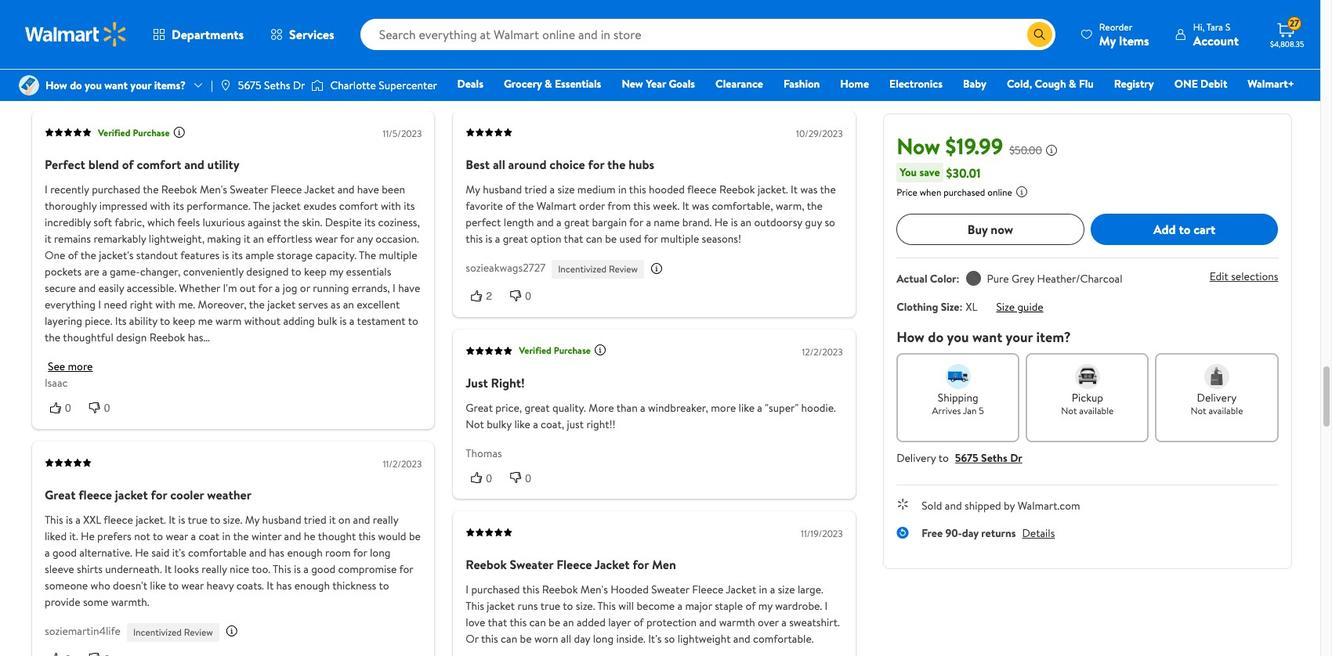 Task type: locate. For each thing, give the bounding box(es) containing it.
true inside i purchased this reebok men's hooded sweater fleece jacket in a size large. this jacket runs true to size. this will become a major staple of my wardrobe. i love that this can be an added layer of protection and warmth over a sweatshirt. or this can be worn all day long inside. it's so lightweight and comfortable.
[[540, 599, 560, 614]]

1 vertical spatial that
[[487, 615, 507, 631]]

comfort down verified purchase information icon
[[136, 156, 181, 173]]

want down xl
[[972, 328, 1002, 347]]

0 vertical spatial my
[[329, 264, 343, 280]]

0 horizontal spatial all
[[492, 156, 505, 173]]

0 horizontal spatial like
[[150, 578, 166, 594]]

sweater for perfect blend of comfort and utility
[[229, 182, 268, 198]]

this left would
[[358, 529, 375, 544]]

0 horizontal spatial how
[[45, 78, 67, 93]]

0 horizontal spatial verified purchase
[[98, 126, 169, 139]]

(3) up supercenter
[[393, 15, 406, 31]]

list item
[[29, 10, 105, 35], [111, 10, 195, 35], [201, 10, 280, 35], [286, 10, 346, 35], [353, 10, 418, 35], [425, 10, 523, 35], [29, 42, 107, 67]]

i up 'sweatshirt.' at the bottom right of page
[[824, 599, 827, 614]]

1 vertical spatial purchase
[[553, 344, 590, 358]]

1 vertical spatial verified purchase
[[519, 344, 590, 358]]

long down added
[[593, 632, 613, 647]]

search icon image
[[1034, 28, 1046, 41]]

purchase for right!
[[553, 344, 590, 358]]

outdoorsy
[[754, 215, 802, 231]]

delivery up sold
[[897, 451, 936, 466]]

and up option
[[536, 215, 553, 231]]

0 horizontal spatial have
[[357, 182, 379, 198]]

wear
[[315, 231, 337, 247], [165, 529, 188, 544], [181, 578, 204, 594]]

0 vertical spatial like
[[738, 400, 754, 416]]

1 horizontal spatial more
[[711, 400, 736, 416]]

verified purchase for blend
[[98, 126, 169, 139]]

jacket for utility
[[304, 182, 334, 198]]

it down said
[[164, 562, 171, 577]]

like inside this is a xxl fleece jacket. it is true to size. my husband tried it on and really liked it. he prefers not to wear a coat in the winter and he thought this would be a good alternative. he said it's comfortable and has enough room for long sleeve shirts underneath. it looks really nice too. this is a good compromise for someone who doesn't like to wear heavy coats. it has enough thickness to provide some warmth.
[[150, 578, 166, 594]]

incentivized review down warmth.
[[133, 626, 213, 639]]

comfort up despite
[[339, 198, 378, 214]]

your
[[130, 78, 152, 93], [1006, 328, 1033, 347]]

1 horizontal spatial size.
[[575, 599, 595, 614]]

1 vertical spatial wear
[[165, 529, 188, 544]]

walmart.com
[[1018, 498, 1080, 514]]

is down perfect
[[485, 231, 492, 247]]

0 vertical spatial true
[[187, 512, 207, 528]]

become
[[636, 599, 674, 614]]

1 vertical spatial my
[[465, 182, 480, 198]]

intent image for delivery image
[[1204, 364, 1230, 389]]

(3) right appearance
[[497, 15, 510, 31]]

list item containing appearance
[[425, 10, 523, 35]]

incentivized review information image down name
[[650, 263, 663, 275]]

errands,
[[351, 281, 390, 296]]

list item containing warmth
[[201, 10, 280, 35]]

0 horizontal spatial so
[[664, 632, 675, 647]]

1 vertical spatial more
[[711, 400, 736, 416]]

2 vertical spatial like
[[150, 578, 166, 594]]

delivery inside 'delivery not available'
[[1197, 390, 1237, 406]]

remarkably
[[93, 231, 146, 247]]

me
[[198, 314, 212, 329]]

list item containing pockets
[[29, 42, 107, 67]]

more inside great price,  great quality.  more than a windbreaker, more like a "super" hoodie. not bulky like a coat, just right!!
[[711, 400, 736, 416]]

fleece inside i purchased this reebok men's hooded sweater fleece jacket in a size large. this jacket runs true to size. this will become a major staple of my wardrobe. i love that this can be an added layer of protection and warmth over a sweatshirt. or this can be worn all day long inside. it's so lightweight and comfortable.
[[692, 582, 723, 598]]

sozieakwags2727
[[465, 260, 545, 276]]

fleece up against
[[270, 182, 302, 198]]

(3) for size (3)
[[321, 15, 334, 31]]

jog
[[282, 281, 297, 296]]

1 horizontal spatial keep
[[304, 264, 326, 280]]

items?
[[154, 78, 186, 93]]

one debit link
[[1167, 75, 1235, 92]]

size
[[299, 15, 318, 31], [941, 299, 960, 315], [996, 299, 1015, 315]]

verified up "blend"
[[98, 126, 130, 139]]

not inside pickup not available
[[1061, 404, 1077, 418]]

comfort
[[136, 156, 181, 173], [339, 198, 378, 214]]

hubs
[[628, 156, 654, 173]]

multiple inside i recently purchased the reebok men's sweater fleece jacket and have been thoroughly impressed with its performance. the jacket exudes comfort with its incredibly soft fabric, which feels luxurious against the skin. despite its coziness, it remains remarkably lightweight, making it an effortless wear for any occasion. one of the jacket's standout features is its ample storage capacity. the multiple pockets are a game-changer, conveniently designed to keep my essentials secure and easily accessible. whether i'm out for a jog or running errands, i have everything i need right with me.  moreover, the jacket serves as an excellent layering piece. its ability to keep me warm without adding bulk is a testament to the thoughtful design reebok has...
[[378, 248, 417, 264]]

it right week.
[[682, 198, 689, 214]]

used
[[619, 231, 641, 247]]

has down winter
[[269, 545, 284, 561]]

2 vertical spatial fleece
[[692, 582, 723, 598]]

1 vertical spatial you
[[947, 328, 969, 347]]

0 vertical spatial review
[[608, 263, 637, 276]]

not inside 'delivery not available'
[[1191, 404, 1207, 418]]

edit selections button
[[1210, 269, 1279, 285]]

delivery for not
[[1197, 390, 1237, 406]]

purchased inside i purchased this reebok men's hooded sweater fleece jacket in a size large. this jacket runs true to size. this will become a major staple of my wardrobe. i love that this can be an added layer of protection and warmth over a sweatshirt. or this can be worn all day long inside. it's so lightweight and comfortable.
[[471, 582, 520, 598]]

2
[[486, 290, 492, 303]]

that inside my husband tried a size medium in this hooded fleece reebok jacket. it was the favorite of the walmart order from this week. it was comfortable, warm, the perfect length and a great bargain for a name brand. he is an outdoorsy guy so this is a great option that can be used for multiple seasons!
[[564, 231, 583, 247]]

0 vertical spatial incentivized
[[558, 263, 606, 276]]

size. up added
[[575, 599, 595, 614]]

great for great fleece jacket for cooler weather
[[44, 486, 75, 504]]

isaac
[[44, 376, 67, 391]]

clear search field text image
[[1008, 28, 1021, 40]]

sweater for reebok sweater fleece jacket for men
[[651, 582, 689, 598]]

price for price (3)
[[365, 15, 390, 31]]

size right warmth (3)
[[299, 15, 318, 31]]

list containing quality
[[29, 10, 865, 35]]

1 & from the left
[[545, 76, 552, 92]]

fleece for utility
[[270, 182, 302, 198]]

is
[[731, 215, 738, 231], [485, 231, 492, 247], [222, 248, 229, 264], [339, 314, 346, 329], [65, 512, 72, 528], [178, 512, 185, 528], [293, 562, 300, 577]]

jacket. inside my husband tried a size medium in this hooded fleece reebok jacket. it was the favorite of the walmart order from this week. it was comfortable, warm, the perfect length and a great bargain for a name brand. he is an outdoorsy guy so this is a great option that can be used for multiple seasons!
[[757, 182, 788, 198]]

how do you want your item?
[[897, 328, 1071, 347]]

bulky
[[486, 417, 511, 432]]

game-
[[109, 264, 140, 280]]

is down the cooler at the left
[[178, 512, 185, 528]]

so inside my husband tried a size medium in this hooded fleece reebok jacket. it was the favorite of the walmart order from this week. it was comfortable, warm, the perfect length and a great bargain for a name brand. he is an outdoorsy guy so this is a great option that can be used for multiple seasons!
[[824, 215, 835, 231]]

like right the doesn't
[[150, 578, 166, 594]]

order
[[579, 198, 605, 214]]

0 vertical spatial in
[[618, 182, 626, 198]]

against
[[247, 215, 281, 231]]

1 vertical spatial have
[[398, 281, 420, 296]]

0 horizontal spatial sweater
[[229, 182, 268, 198]]

0 vertical spatial has
[[269, 545, 284, 561]]

0 vertical spatial seths
[[264, 78, 290, 93]]

home link
[[833, 75, 876, 92]]

fleece
[[270, 182, 302, 198], [556, 556, 592, 574], [692, 582, 723, 598]]

available down intent image for pickup
[[1079, 404, 1114, 418]]

how down clothing
[[897, 328, 925, 347]]

you for how do you want your items?
[[85, 78, 102, 93]]

2 horizontal spatial  image
[[311, 78, 324, 93]]

price inside list
[[365, 15, 390, 31]]

0 for best
[[525, 290, 531, 303]]

week.
[[653, 198, 679, 214]]

to inside i purchased this reebok men's hooded sweater fleece jacket in a size large. this jacket runs true to size. this will become a major staple of my wardrobe. i love that this can be an added layer of protection and warmth over a sweatshirt. or this can be worn all day long inside. it's so lightweight and comfortable.
[[562, 599, 573, 614]]

you save $30.01
[[900, 164, 981, 181]]

pockets (3)
[[41, 46, 95, 62]]

it's
[[172, 545, 185, 561]]

cart
[[1194, 221, 1216, 238]]

of down remains
[[68, 248, 78, 264]]

it.
[[69, 529, 78, 544]]

an left added
[[563, 615, 574, 631]]

available for pickup
[[1079, 404, 1114, 418]]

2 horizontal spatial not
[[1191, 404, 1207, 418]]

2 horizontal spatial sweater
[[651, 582, 689, 598]]

$19.99
[[946, 131, 1003, 161]]

want for item?
[[972, 328, 1002, 347]]

available inside 'delivery not available'
[[1209, 404, 1243, 418]]

hoodie.
[[801, 400, 836, 416]]

incentivized review information image for best all around choice for the hubs
[[650, 263, 663, 275]]

for left men
[[632, 556, 649, 574]]

protection
[[646, 615, 696, 631]]

provide
[[44, 595, 80, 610]]

0 horizontal spatial delivery
[[897, 451, 936, 466]]

it inside this is a xxl fleece jacket. it is true to size. my husband tried it on and really liked it. he prefers not to wear a coat in the winter and he thought this would be a good alternative. he said it's comfortable and has enough room for long sleeve shirts underneath. it looks really nice too. this is a good compromise for someone who doesn't like to wear heavy coats. it has enough thickness to provide some warmth.
[[329, 512, 335, 528]]

day inside i purchased this reebok men's hooded sweater fleece jacket in a size large. this jacket runs true to size. this will become a major staple of my wardrobe. i love that this can be an added layer of protection and warmth over a sweatshirt. or this can be worn all day long inside. it's so lightweight and comfortable.
[[574, 632, 590, 647]]

incentivized for for
[[133, 626, 181, 639]]

in right coat
[[222, 529, 230, 544]]

great inside great price,  great quality.  more than a windbreaker, more like a "super" hoodie. not bulky like a coat, just right!!
[[465, 400, 493, 416]]

 image
[[19, 75, 39, 96], [311, 78, 324, 93], [219, 79, 232, 92]]

price (3)
[[365, 15, 406, 31]]

was up warm,
[[800, 182, 817, 198]]

my inside i purchased this reebok men's hooded sweater fleece jacket in a size large. this jacket runs true to size. this will become a major staple of my wardrobe. i love that this can be an added layer of protection and warmth over a sweatshirt. or this can be worn all day long inside. it's so lightweight and comfortable.
[[758, 599, 772, 614]]

available down intent image for delivery in the bottom right of the page
[[1209, 404, 1243, 418]]

1 vertical spatial multiple
[[378, 248, 417, 264]]

2 horizontal spatial purchased
[[944, 186, 985, 199]]

price right size (3)
[[365, 15, 390, 31]]

in inside i purchased this reebok men's hooded sweater fleece jacket in a size large. this jacket runs true to size. this will become a major staple of my wardrobe. i love that this can be an added layer of protection and warmth over a sweatshirt. or this can be worn all day long inside. it's so lightweight and comfortable.
[[759, 582, 767, 598]]

dr down the services dropdown button
[[293, 78, 305, 93]]

making
[[207, 231, 241, 247]]

1 vertical spatial delivery
[[897, 451, 936, 466]]

1 vertical spatial so
[[664, 632, 675, 647]]

available inside pickup not available
[[1079, 404, 1114, 418]]

in up the 'from'
[[618, 182, 626, 198]]

incentivized review information image
[[650, 263, 663, 275], [225, 626, 238, 638]]

jacket inside i recently purchased the reebok men's sweater fleece jacket and have been thoroughly impressed with its performance. the jacket exudes comfort with its incredibly soft fabric, which feels luxurious against the skin. despite its coziness, it remains remarkably lightweight, making it an effortless wear for any occasion. one of the jacket's standout features is its ample storage capacity. the multiple pockets are a game-changer, conveniently designed to keep my essentials secure and easily accessible. whether i'm out for a jog or running errands, i have everything i need right with me.  moreover, the jacket serves as an excellent layering piece. its ability to keep me warm without adding bulk is a testament to the thoughtful design reebok has...
[[304, 182, 334, 198]]

2 horizontal spatial my
[[1099, 32, 1116, 49]]

essentials
[[346, 264, 391, 280]]

the inside this is a xxl fleece jacket. it is true to size. my husband tried it on and really liked it. he prefers not to wear a coat in the winter and he thought this would be a good alternative. he said it's comfortable and has enough room for long sleeve shirts underneath. it looks really nice too. this is a good compromise for someone who doesn't like to wear heavy coats. it has enough thickness to provide some warmth.
[[233, 529, 249, 544]]

fleece inside i recently purchased the reebok men's sweater fleece jacket and have been thoroughly impressed with its performance. the jacket exudes comfort with its incredibly soft fabric, which feels luxurious against the skin. despite its coziness, it remains remarkably lightweight, making it an effortless wear for any occasion. one of the jacket's standout features is its ample storage capacity. the multiple pockets are a game-changer, conveniently designed to keep my essentials secure and easily accessible. whether i'm out for a jog or running errands, i have everything i need right with me.  moreover, the jacket serves as an excellent layering piece. its ability to keep me warm without adding bulk is a testament to the thoughtful design reebok has...
[[270, 182, 302, 198]]

reebok up the comfortable,
[[719, 182, 755, 198]]

reebok inside i purchased this reebok men's hooded sweater fleece jacket in a size large. this jacket runs true to size. this will become a major staple of my wardrobe. i love that this can be an added layer of protection and warmth over a sweatshirt. or this can be worn all day long inside. it's so lightweight and comfortable.
[[542, 582, 578, 598]]

me.
[[178, 297, 195, 313]]

0 vertical spatial do
[[70, 78, 82, 93]]

5675 seths dr button
[[955, 451, 1022, 466]]

available for delivery
[[1209, 404, 1243, 418]]

an down the comfortable,
[[740, 215, 751, 231]]

liked
[[44, 529, 66, 544]]

size inside list
[[299, 15, 318, 31]]

my inside the reorder my items
[[1099, 32, 1116, 49]]

than
[[616, 400, 637, 416]]

0 button down thomas
[[465, 471, 504, 487]]

to down compromise
[[378, 578, 389, 594]]

0 horizontal spatial can
[[500, 632, 517, 647]]

sweater up "become"
[[651, 582, 689, 598]]

thoroughly
[[44, 198, 96, 214]]

5675 right | at the left top of the page
[[238, 78, 262, 93]]

size up "wardrobe."
[[778, 582, 795, 598]]

:
[[957, 271, 960, 287], [960, 299, 963, 315]]

list
[[29, 10, 865, 35]]

it down the cooler at the left
[[168, 512, 175, 528]]

1 horizontal spatial verified
[[519, 344, 551, 358]]

my
[[329, 264, 343, 280], [758, 599, 772, 614]]

incentivized review for for
[[558, 263, 637, 276]]

1 horizontal spatial that
[[564, 231, 583, 247]]

i up love
[[465, 582, 468, 598]]

thoughtful
[[63, 330, 113, 346]]

it
[[44, 231, 51, 247], [243, 231, 250, 247], [329, 512, 335, 528]]

over
[[758, 615, 779, 631]]

comfort inside i recently purchased the reebok men's sweater fleece jacket and have been thoroughly impressed with its performance. the jacket exudes comfort with its incredibly soft fabric, which feels luxurious against the skin. despite its coziness, it remains remarkably lightweight, making it an effortless wear for any occasion. one of the jacket's standout features is its ample storage capacity. the multiple pockets are a game-changer, conveniently designed to keep my essentials secure and easily accessible. whether i'm out for a jog or running errands, i have everything i need right with me.  moreover, the jacket serves as an excellent layering piece. its ability to keep me warm without adding bulk is a testament to the thoughtful design reebok has...
[[339, 198, 378, 214]]

0 horizontal spatial multiple
[[378, 248, 417, 264]]

my up favorite
[[465, 182, 480, 198]]

0 horizontal spatial review
[[184, 626, 213, 639]]

jacket. inside this is a xxl fleece jacket. it is true to size. my husband tried it on and really liked it. he prefers not to wear a coat in the winter and he thought this would be a good alternative. he said it's comfortable and has enough room for long sleeve shirts underneath. it looks really nice too. this is a good compromise for someone who doesn't like to wear heavy coats. it has enough thickness to provide some warmth.
[[135, 512, 166, 528]]

jacket up not
[[115, 486, 148, 504]]

2 vertical spatial in
[[759, 582, 767, 598]]

really up would
[[372, 512, 398, 528]]

wear down looks
[[181, 578, 204, 594]]

0 vertical spatial verified purchase
[[98, 126, 169, 139]]

2 vertical spatial my
[[245, 512, 259, 528]]

0 horizontal spatial not
[[465, 417, 484, 432]]

0 horizontal spatial want
[[104, 78, 128, 93]]

tried up walmart
[[524, 182, 547, 198]]

hi, tara s account
[[1193, 20, 1239, 49]]

true inside this is a xxl fleece jacket. it is true to size. my husband tried it on and really liked it. he prefers not to wear a coat in the winter and he thought this would be a good alternative. he said it's comfortable and has enough room for long sleeve shirts underneath. it looks really nice too. this is a good compromise for someone who doesn't like to wear heavy coats. it has enough thickness to provide some warmth.
[[187, 512, 207, 528]]

worn
[[534, 632, 558, 647]]

1 horizontal spatial in
[[618, 182, 626, 198]]

0 vertical spatial want
[[104, 78, 128, 93]]

be right would
[[409, 529, 420, 544]]

wear up capacity.
[[315, 231, 337, 247]]

2 available from the left
[[1209, 404, 1243, 418]]

1 vertical spatial 5675
[[955, 451, 979, 466]]

0 horizontal spatial  image
[[19, 75, 39, 96]]

clearance link
[[709, 75, 770, 92]]

1 vertical spatial keep
[[172, 314, 195, 329]]

sweater inside i recently purchased the reebok men's sweater fleece jacket and have been thoroughly impressed with its performance. the jacket exudes comfort with its incredibly soft fabric, which feels luxurious against the skin. despite its coziness, it remains remarkably lightweight, making it an effortless wear for any occasion. one of the jacket's standout features is its ample storage capacity. the multiple pockets are a game-changer, conveniently designed to keep my essentials secure and easily accessible. whether i'm out for a jog or running errands, i have everything i need right with me.  moreover, the jacket serves as an excellent layering piece. its ability to keep me warm without adding bulk is a testament to the thoughtful design reebok has...
[[229, 182, 268, 198]]

how for how do you want your item?
[[897, 328, 925, 347]]

warmth
[[213, 15, 251, 31]]

2 vertical spatial can
[[500, 632, 517, 647]]

grocery & essentials link
[[497, 75, 608, 92]]

incentivized down warmth.
[[133, 626, 181, 639]]

0 horizontal spatial purchased
[[91, 182, 140, 198]]

0 vertical spatial fleece
[[687, 182, 716, 198]]

1 vertical spatial day
[[574, 632, 590, 647]]

keep down me.
[[172, 314, 195, 329]]

Walmart Site-Wide search field
[[360, 19, 1055, 50]]

right!!
[[586, 417, 615, 432]]

size. inside this is a xxl fleece jacket. it is true to size. my husband tried it on and really liked it. he prefers not to wear a coat in the winter and he thought this would be a good alternative. he said it's comfortable and has enough room for long sleeve shirts underneath. it looks really nice too. this is a good compromise for someone who doesn't like to wear heavy coats. it has enough thickness to provide some warmth.
[[223, 512, 242, 528]]

jacket for men
[[725, 582, 756, 598]]

this down perfect
[[465, 231, 482, 247]]

true up coat
[[187, 512, 207, 528]]

true right runs
[[540, 599, 560, 614]]

purchased down $30.01
[[944, 186, 985, 199]]

1 horizontal spatial fleece
[[556, 556, 592, 574]]

1 horizontal spatial you
[[947, 328, 969, 347]]

reebok
[[161, 182, 197, 198], [719, 182, 755, 198], [149, 330, 185, 346], [465, 556, 506, 574], [542, 582, 578, 598]]

not for pickup
[[1061, 404, 1077, 418]]

1 horizontal spatial purchase
[[553, 344, 590, 358]]

how for how do you want your items?
[[45, 78, 67, 93]]

do down pockets (3)
[[70, 78, 82, 93]]

not down intent image for delivery in the bottom right of the page
[[1191, 404, 1207, 418]]

incentivized review
[[558, 263, 637, 276], [133, 626, 213, 639]]

great up coat, at bottom left
[[524, 400, 550, 416]]

more
[[67, 359, 92, 375], [711, 400, 736, 416]]

0 horizontal spatial good
[[52, 545, 76, 561]]

1 horizontal spatial &
[[1069, 76, 1076, 92]]

multiple down name
[[660, 231, 699, 247]]

with left me.
[[155, 297, 175, 313]]

0 vertical spatial your
[[130, 78, 152, 93]]

sweater inside i purchased this reebok men's hooded sweater fleece jacket in a size large. this jacket runs true to size. this will become a major staple of my wardrobe. i love that this can be an added layer of protection and warmth over a sweatshirt. or this can be worn all day long inside. it's so lightweight and comfortable.
[[651, 582, 689, 598]]

how do you want your items?
[[45, 78, 186, 93]]

0 horizontal spatial incentivized
[[133, 626, 181, 639]]

wear up 'it's'
[[165, 529, 188, 544]]

jacket.
[[757, 182, 788, 198], [135, 512, 166, 528]]

is down the comfortable,
[[731, 215, 738, 231]]

recently
[[50, 182, 89, 198]]

good down 'room'
[[311, 562, 335, 577]]

be
[[605, 231, 617, 247], [409, 529, 420, 544], [548, 615, 560, 631], [520, 632, 531, 647]]

size inside my husband tried a size medium in this hooded fleece reebok jacket. it was the favorite of the walmart order from this week. it was comfortable, warm, the perfect length and a great bargain for a name brand. he is an outdoorsy guy so this is a great option that can be used for multiple seasons!
[[557, 182, 574, 198]]

jacket inside i purchased this reebok men's hooded sweater fleece jacket in a size large. this jacket runs true to size. this will become a major staple of my wardrobe. i love that this can be an added layer of protection and warmth over a sweatshirt. or this can be worn all day long inside. it's so lightweight and comfortable.
[[725, 582, 756, 598]]

best
[[465, 156, 489, 173]]

review down used
[[608, 263, 637, 276]]

0 horizontal spatial long
[[370, 545, 390, 561]]

of inside i recently purchased the reebok men's sweater fleece jacket and have been thoroughly impressed with its performance. the jacket exudes comfort with its incredibly soft fabric, which feels luxurious against the skin. despite its coziness, it remains remarkably lightweight, making it an effortless wear for any occasion. one of the jacket's standout features is its ample storage capacity. the multiple pockets are a game-changer, conveniently designed to keep my essentials secure and easily accessible. whether i'm out for a jog or running errands, i have everything i need right with me.  moreover, the jacket serves as an excellent layering piece. its ability to keep me warm without adding bulk is a testament to the thoughtful design reebok has...
[[68, 248, 78, 264]]

jacket
[[304, 182, 334, 198], [594, 556, 629, 574], [725, 582, 756, 598]]

capacity.
[[315, 248, 356, 264]]

 image right | at the left top of the page
[[219, 79, 232, 92]]

0 vertical spatial wear
[[315, 231, 337, 247]]

0 button down see more
[[83, 401, 122, 417]]

1 vertical spatial incentivized
[[133, 626, 181, 639]]

0 button down sozieakwags2727
[[504, 289, 543, 305]]

right!
[[491, 374, 524, 392]]

and left utility
[[184, 156, 204, 173]]

reebok inside my husband tried a size medium in this hooded fleece reebok jacket. it was the favorite of the walmart order from this week. it was comfortable, warm, the perfect length and a great bargain for a name brand. he is an outdoorsy guy so this is a great option that can be used for multiple seasons!
[[719, 182, 755, 198]]

for up compromise
[[353, 545, 367, 561]]

you down pockets (3)
[[85, 78, 102, 93]]

0 horizontal spatial tried
[[303, 512, 326, 528]]

of inside my husband tried a size medium in this hooded fleece reebok jacket. it was the favorite of the walmart order from this week. it was comfortable, warm, the perfect length and a great bargain for a name brand. he is an outdoorsy guy so this is a great option that can be used for multiple seasons!
[[505, 198, 515, 214]]

2 horizontal spatial size
[[996, 299, 1015, 315]]

size guide button
[[996, 299, 1044, 315]]

has right coats.
[[276, 578, 291, 594]]

this is a xxl fleece jacket. it is true to size. my husband tried it on and really liked it. he prefers not to wear a coat in the winter and he thought this would be a good alternative. he said it's comfortable and has enough room for long sleeve shirts underneath. it looks really nice too. this is a good compromise for someone who doesn't like to wear heavy coats. it has enough thickness to provide some warmth.
[[44, 512, 420, 610]]

great up liked
[[44, 486, 75, 504]]

1 vertical spatial jacket
[[594, 556, 629, 574]]

wear inside i recently purchased the reebok men's sweater fleece jacket and have been thoroughly impressed with its performance. the jacket exudes comfort with its incredibly soft fabric, which feels luxurious against the skin. despite its coziness, it remains remarkably lightweight, making it an effortless wear for any occasion. one of the jacket's standout features is its ample storage capacity. the multiple pockets are a game-changer, conveniently designed to keep my essentials secure and easily accessible. whether i'm out for a jog or running errands, i have everything i need right with me.  moreover, the jacket serves as an excellent layering piece. its ability to keep me warm without adding bulk is a testament to the thoughtful design reebok has...
[[315, 231, 337, 247]]

great price,  great quality.  more than a windbreaker, more like a "super" hoodie. not bulky like a coat, just right!!
[[465, 400, 836, 432]]

1 vertical spatial long
[[593, 632, 613, 647]]

favorite
[[465, 198, 503, 214]]

1 horizontal spatial day
[[962, 526, 979, 542]]

want for items?
[[104, 78, 128, 93]]

incentivized for choice
[[558, 263, 606, 276]]

so right the guy
[[824, 215, 835, 231]]

husband inside this is a xxl fleece jacket. it is true to size. my husband tried it on and really liked it. he prefers not to wear a coat in the winter and he thought this would be a good alternative. he said it's comfortable and has enough room for long sleeve shirts underneath. it looks really nice too. this is a good compromise for someone who doesn't like to wear heavy coats. it has enough thickness to provide some warmth.
[[262, 512, 301, 528]]

1 horizontal spatial it
[[243, 231, 250, 247]]

0 vertical spatial can
[[586, 231, 602, 247]]

more right see
[[67, 359, 92, 375]]

deals link
[[450, 75, 491, 92]]

husband up favorite
[[482, 182, 522, 198]]

jacket inside i purchased this reebok men's hooded sweater fleece jacket in a size large. this jacket runs true to size. this will become a major staple of my wardrobe. i love that this can be an added layer of protection and warmth over a sweatshirt. or this can be worn all day long inside. it's so lightweight and comfortable.
[[486, 599, 515, 614]]

0 vertical spatial purchase
[[132, 126, 169, 139]]

list item containing size
[[286, 10, 346, 35]]

that inside i purchased this reebok men's hooded sweater fleece jacket in a size large. this jacket runs true to size. this will become a major staple of my wardrobe. i love that this can be an added layer of protection and warmth over a sweatshirt. or this can be worn all day long inside. it's so lightweight and comfortable.
[[487, 615, 507, 631]]

1 available from the left
[[1079, 404, 1114, 418]]

2 horizontal spatial can
[[586, 231, 602, 247]]

1 vertical spatial the
[[359, 248, 376, 264]]

verified for right!
[[519, 344, 551, 358]]

0 for just
[[525, 472, 531, 485]]

0 vertical spatial long
[[370, 545, 390, 561]]

that right love
[[487, 615, 507, 631]]

0 horizontal spatial size
[[557, 182, 574, 198]]

0 vertical spatial my
[[1099, 32, 1116, 49]]

in inside my husband tried a size medium in this hooded fleece reebok jacket. it was the favorite of the walmart order from this week. it was comfortable, warm, the perfect length and a great bargain for a name brand. he is an outdoorsy guy so this is a great option that can be used for multiple seasons!
[[618, 182, 626, 198]]

1 horizontal spatial incentivized review
[[558, 263, 637, 276]]

0 vertical spatial jacket.
[[757, 182, 788, 198]]

charlotte
[[330, 78, 376, 93]]

1 horizontal spatial my
[[465, 182, 480, 198]]

enough
[[287, 545, 322, 561], [294, 578, 330, 594]]

multiple inside my husband tried a size medium in this hooded fleece reebok jacket. it was the favorite of the walmart order from this week. it was comfortable, warm, the perfect length and a great bargain for a name brand. he is an outdoorsy guy so this is a great option that can be used for multiple seasons!
[[660, 231, 699, 247]]

&
[[545, 76, 552, 92], [1069, 76, 1076, 92]]

grocery
[[504, 76, 542, 92]]

size. inside i purchased this reebok men's hooded sweater fleece jacket in a size large. this jacket runs true to size. this will become a major staple of my wardrobe. i love that this can be an added layer of protection and warmth over a sweatshirt. or this can be worn all day long inside. it's so lightweight and comfortable.
[[575, 599, 595, 614]]

0 horizontal spatial comfort
[[136, 156, 181, 173]]

men's up added
[[580, 582, 608, 598]]

of up inside. on the left
[[633, 615, 643, 631]]

1 horizontal spatial how
[[897, 328, 925, 347]]

day left returns
[[962, 526, 979, 542]]

(3) for appearance (3)
[[497, 15, 510, 31]]

changer,
[[140, 264, 180, 280]]

do down "clothing size : xl" in the top right of the page
[[928, 328, 944, 347]]

husband
[[482, 182, 522, 198], [262, 512, 301, 528]]

can inside my husband tried a size medium in this hooded fleece reebok jacket. it was the favorite of the walmart order from this week. it was comfortable, warm, the perfect length and a great bargain for a name brand. he is an outdoorsy guy so this is a great option that can be used for multiple seasons!
[[586, 231, 602, 247]]

1 horizontal spatial purchased
[[471, 582, 520, 598]]

(3) for pockets (3)
[[82, 46, 95, 62]]

: for color
[[957, 271, 960, 287]]

do for how do you want your items?
[[70, 78, 82, 93]]

xl
[[966, 299, 978, 315]]

legal information image
[[1016, 186, 1028, 198]]

1 vertical spatial men's
[[580, 582, 608, 598]]

the up against
[[252, 198, 270, 214]]

purchased inside i recently purchased the reebok men's sweater fleece jacket and have been thoroughly impressed with its performance. the jacket exudes comfort with its incredibly soft fabric, which feels luxurious against the skin. despite its coziness, it remains remarkably lightweight, making it an effortless wear for any occasion. one of the jacket's standout features is its ample storage capacity. the multiple pockets are a game-changer, conveniently designed to keep my essentials secure and easily accessible. whether i'm out for a jog or running errands, i have everything i need right with me.  moreover, the jacket serves as an excellent layering piece. its ability to keep me warm without adding bulk is a testament to the thoughtful design reebok has...
[[91, 182, 140, 198]]

0 button for best
[[504, 289, 543, 305]]

pure
[[987, 271, 1009, 287]]

1 horizontal spatial jacket.
[[757, 182, 788, 198]]

1 vertical spatial review
[[184, 626, 213, 639]]

1 horizontal spatial want
[[972, 328, 1002, 347]]

price for price when purchased online
[[897, 186, 918, 199]]

i left recently
[[44, 182, 47, 198]]

0 vertical spatial verified
[[98, 126, 130, 139]]

jacket up hooded
[[594, 556, 629, 574]]

despite
[[325, 215, 361, 231]]

men's inside i purchased this reebok men's hooded sweater fleece jacket in a size large. this jacket runs true to size. this will become a major staple of my wardrobe. i love that this can be an added layer of protection and warmth over a sweatshirt. or this can be worn all day long inside. it's so lightweight and comfortable.
[[580, 582, 608, 598]]

save
[[920, 165, 940, 180]]

0 vertical spatial really
[[372, 512, 398, 528]]

0 horizontal spatial my
[[329, 264, 343, 280]]

skin.
[[302, 215, 322, 231]]



Task type: vqa. For each thing, say whether or not it's contained in the screenshot.
second "Shop" from the right
no



Task type: describe. For each thing, give the bounding box(es) containing it.
it's
[[648, 632, 661, 647]]

to right not
[[152, 529, 163, 544]]

would
[[378, 529, 406, 544]]

your for items?
[[130, 78, 152, 93]]

be up "worn"
[[548, 615, 560, 631]]

it up warm,
[[790, 182, 797, 198]]

electronics
[[890, 76, 943, 92]]

account
[[1193, 32, 1239, 49]]

0 horizontal spatial he
[[80, 529, 94, 544]]

to right testament
[[408, 314, 418, 329]]

this up love
[[465, 599, 484, 614]]

not inside great price,  great quality.  more than a windbreaker, more like a "super" hoodie. not bulky like a coat, just right!!
[[465, 417, 484, 432]]

of right "blend"
[[122, 156, 133, 173]]

1 horizontal spatial really
[[372, 512, 398, 528]]

incentivized review for cooler
[[133, 626, 213, 639]]

its up any
[[364, 215, 375, 231]]

he inside my husband tried a size medium in this hooded fleece reebok jacket. it was the favorite of the walmart order from this week. it was comfortable, warm, the perfect length and a great bargain for a name brand. he is an outdoorsy guy so this is a great option that can be used for multiple seasons!
[[714, 215, 728, 231]]

11/5/2023
[[382, 127, 421, 140]]

a down liked
[[44, 545, 49, 561]]

a right bulk
[[349, 314, 354, 329]]

selections
[[1231, 269, 1279, 285]]

is up it.
[[65, 512, 72, 528]]

this down runs
[[509, 615, 526, 631]]

list item containing comfort
[[111, 10, 195, 35]]

1 vertical spatial fleece
[[556, 556, 592, 574]]

1 horizontal spatial dr
[[1010, 451, 1022, 466]]

2 vertical spatial wear
[[181, 578, 204, 594]]

registry
[[1114, 76, 1154, 92]]

an inside my husband tried a size medium in this hooded fleece reebok jacket. it was the favorite of the walmart order from this week. it was comfortable, warm, the perfect length and a great bargain for a name brand. he is an outdoorsy guy so this is a great option that can be used for multiple seasons!
[[740, 215, 751, 231]]

free 90-day returns details
[[922, 526, 1055, 542]]

not for delivery
[[1191, 404, 1207, 418]]

now
[[991, 221, 1013, 238]]

is right the too.
[[293, 562, 300, 577]]

warm,
[[775, 198, 804, 214]]

you for how do you want your item?
[[947, 328, 969, 347]]

purchased for online
[[944, 186, 985, 199]]

verified purchase for right!
[[519, 344, 590, 358]]

walmart+ link
[[1241, 75, 1302, 92]]

a down he
[[303, 562, 308, 577]]

1 horizontal spatial 5675
[[955, 451, 979, 466]]

my inside my husband tried a size medium in this hooded fleece reebok jacket. it was the favorite of the walmart order from this week. it was comfortable, warm, the perfect length and a great bargain for a name brand. he is an outdoorsy guy so this is a great option that can be used for multiple seasons!
[[465, 182, 480, 198]]

with up which
[[150, 198, 170, 214]]

coziness,
[[378, 215, 420, 231]]

0 horizontal spatial dr
[[293, 78, 305, 93]]

sold and shipped by walmart.com
[[922, 498, 1080, 514]]

for up medium
[[588, 156, 604, 173]]

blend
[[88, 156, 119, 173]]

verified purchase information image
[[594, 344, 606, 357]]

my husband tried a size medium in this hooded fleece reebok jacket. it was the favorite of the walmart order from this week. it was comfortable, warm, the perfect length and a great bargain for a name brand. he is an outdoorsy guy so this is a great option that can be used for multiple seasons!
[[465, 182, 836, 247]]

it down the too.
[[266, 578, 273, 594]]

flu
[[1079, 76, 1094, 92]]

reebok up love
[[465, 556, 506, 574]]

husband inside my husband tried a size medium in this hooded fleece reebok jacket. it was the favorite of the walmart order from this week. it was comfortable, warm, the perfect length and a great bargain for a name brand. he is an outdoorsy guy so this is a great option that can be used for multiple seasons!
[[482, 182, 522, 198]]

tried inside this is a xxl fleece jacket. it is true to size. my husband tried it on and really liked it. he prefers not to wear a coat in the winter and he thought this would be a good alternative. he said it's comfortable and has enough room for long sleeve shirts underneath. it looks really nice too. this is a good compromise for someone who doesn't like to wear heavy coats. it has enough thickness to provide some warmth.
[[303, 512, 326, 528]]

so inside i purchased this reebok men's hooded sweater fleece jacket in a size large. this jacket runs true to size. this will become a major staple of my wardrobe. i love that this can be an added layer of protection and warmth over a sweatshirt. or this can be worn all day long inside. it's so lightweight and comfortable.
[[664, 632, 675, 647]]

0 for perfect
[[104, 402, 110, 415]]

this inside this is a xxl fleece jacket. it is true to size. my husband tried it on and really liked it. he prefers not to wear a coat in the winter and he thought this would be a good alternative. he said it's comfortable and has enough room for long sleeve shirts underneath. it looks really nice too. this is a good compromise for someone who doesn't like to wear heavy coats. it has enough thickness to provide some warmth.
[[358, 529, 375, 544]]

tara
[[1207, 20, 1223, 33]]

men's inside i recently purchased the reebok men's sweater fleece jacket and have been thoroughly impressed with its performance. the jacket exudes comfort with its incredibly soft fabric, which feels luxurious against the skin. despite its coziness, it remains remarkably lightweight, making it an effortless wear for any occasion. one of the jacket's standout features is its ample storage capacity. the multiple pockets are a game-changer, conveniently designed to keep my essentials secure and easily accessible. whether i'm out for a jog or running errands, i have everything i need right with me.  moreover, the jacket serves as an excellent layering piece. its ability to keep me warm without adding bulk is a testament to the thoughtful design reebok has...
[[199, 182, 227, 198]]

services button
[[257, 16, 348, 53]]

0 vertical spatial 5675
[[238, 78, 262, 93]]

size inside i purchased this reebok men's hooded sweater fleece jacket in a size large. this jacket runs true to size. this will become a major staple of my wardrobe. i love that this can be an added layer of protection and warmth over a sweatshirt. or this can be worn all day long inside. it's so lightweight and comfortable.
[[778, 582, 795, 598]]

my inside i recently purchased the reebok men's sweater fleece jacket and have been thoroughly impressed with its performance. the jacket exudes comfort with its incredibly soft fabric, which feels luxurious against the skin. despite its coziness, it remains remarkably lightweight, making it an effortless wear for any occasion. one of the jacket's standout features is its ample storage capacity. the multiple pockets are a game-changer, conveniently designed to keep my essentials secure and easily accessible. whether i'm out for a jog or running errands, i have everything i need right with me.  moreover, the jacket serves as an excellent layering piece. its ability to keep me warm without adding bulk is a testament to the thoughtful design reebok has...
[[329, 264, 343, 280]]

my inside this is a xxl fleece jacket. it is true to size. my husband tried it on and really liked it. he prefers not to wear a coat in the winter and he thought this would be a good alternative. he said it's comfortable and has enough room for long sleeve shirts underneath. it looks really nice too. this is a good compromise for someone who doesn't like to wear heavy coats. it has enough thickness to provide some warmth.
[[245, 512, 259, 528]]

list item containing quality
[[29, 10, 105, 35]]

supercenter
[[379, 78, 437, 93]]

0 horizontal spatial it
[[44, 231, 51, 247]]

this up liked
[[44, 512, 63, 528]]

0 vertical spatial day
[[962, 526, 979, 542]]

1 vertical spatial great
[[502, 231, 528, 247]]

its up coziness,
[[403, 198, 415, 214]]

one
[[1175, 76, 1198, 92]]

a up protection
[[677, 599, 682, 614]]

1 horizontal spatial good
[[311, 562, 335, 577]]

great for great price,  great quality.  more than a windbreaker, more like a "super" hoodie. not bulky like a coat, just right!!
[[465, 400, 493, 416]]

walmart image
[[25, 22, 127, 47]]

a right are
[[102, 264, 107, 280]]

size for size guide
[[996, 299, 1015, 315]]

pure grey heather/charcoal
[[987, 271, 1123, 287]]

delivery to 5675 seths dr
[[897, 451, 1022, 466]]

and up despite
[[337, 182, 354, 198]]

add to cart button
[[1091, 214, 1279, 245]]

0 vertical spatial enough
[[287, 545, 322, 561]]

 image for 5675
[[219, 79, 232, 92]]

0 horizontal spatial was
[[692, 198, 709, 214]]

and down are
[[78, 281, 95, 296]]

and right on
[[353, 512, 370, 528]]

coat
[[198, 529, 219, 544]]

(4)
[[168, 15, 182, 31]]

jacket down "jog"
[[267, 297, 295, 313]]

a left "jog"
[[275, 281, 280, 296]]

on
[[338, 512, 350, 528]]

quality.
[[552, 400, 586, 416]]

0 horizontal spatial seths
[[264, 78, 290, 93]]

(3) for price (3)
[[393, 15, 406, 31]]

a right the than at the left bottom of page
[[640, 400, 645, 416]]

1 horizontal spatial sweater
[[509, 556, 553, 574]]

in inside this is a xxl fleece jacket. it is true to size. my husband tried it on and really liked it. he prefers not to wear a coat in the winter and he thought this would be a good alternative. he said it's comfortable and has enough room for long sleeve shirts underneath. it looks really nice too. this is a good compromise for someone who doesn't like to wear heavy coats. it has enough thickness to provide some warmth.
[[222, 529, 230, 544]]

a up walmart
[[549, 182, 555, 198]]

0 button down the isaac
[[44, 401, 83, 417]]

a right over
[[781, 615, 786, 631]]

and left he
[[284, 529, 301, 544]]

list item containing price
[[353, 10, 418, 35]]

runs
[[517, 599, 538, 614]]

to up coat
[[210, 512, 220, 528]]

with down been
[[380, 198, 401, 214]]

an right the 'as'
[[343, 297, 354, 313]]

essentials
[[555, 76, 601, 92]]

: for size
[[960, 299, 963, 315]]

for up used
[[629, 215, 643, 231]]

grey
[[1012, 271, 1035, 287]]

or
[[300, 281, 310, 296]]

not
[[134, 529, 150, 544]]

to left 5675 seths dr button
[[939, 451, 949, 466]]

a left name
[[646, 215, 651, 231]]

incredibly
[[44, 215, 90, 231]]

online
[[988, 186, 1012, 199]]

buy now
[[968, 221, 1013, 238]]

to down looks
[[168, 578, 178, 594]]

be inside my husband tried a size medium in this hooded fleece reebok jacket. it was the favorite of the walmart order from this week. it was comfortable, warm, the perfect length and a great bargain for a name brand. he is an outdoorsy guy so this is a great option that can be used for multiple seasons!
[[605, 231, 617, 247]]

wardrobe.
[[775, 599, 822, 614]]

size (3)
[[299, 15, 334, 31]]

1 vertical spatial has
[[276, 578, 291, 594]]

reebok up feels
[[161, 182, 197, 198]]

all inside i purchased this reebok men's hooded sweater fleece jacket in a size large. this jacket runs true to size. this will become a major staple of my wardrobe. i love that this can be an added layer of protection and warmth over a sweatshirt. or this can be worn all day long inside. it's so lightweight and comfortable.
[[561, 632, 571, 647]]

a left "super" at the right
[[757, 400, 762, 416]]

occasion.
[[375, 231, 419, 247]]

brand.
[[682, 215, 711, 231]]

(6)
[[79, 15, 92, 31]]

$4,808.35
[[1270, 38, 1304, 49]]

1 horizontal spatial seths
[[981, 451, 1008, 466]]

for down would
[[399, 562, 413, 577]]

0 horizontal spatial keep
[[172, 314, 195, 329]]

to inside button
[[1179, 221, 1191, 238]]

thought
[[318, 529, 356, 544]]

clearance
[[716, 76, 763, 92]]

verified purchase information image
[[173, 126, 185, 138]]

a left xxl
[[75, 512, 80, 528]]

some
[[83, 595, 108, 610]]

0 vertical spatial great
[[564, 215, 589, 231]]

effortless
[[266, 231, 312, 247]]

learn more about strikethrough prices image
[[1045, 144, 1058, 157]]

running
[[312, 281, 349, 296]]

pockets
[[44, 264, 81, 280]]

great inside great price,  great quality.  more than a windbreaker, more like a "super" hoodie. not bulky like a coat, just right!!
[[524, 400, 550, 416]]

long inside this is a xxl fleece jacket. it is true to size. my husband tried it on and really liked it. he prefers not to wear a coat in the winter and he thought this would be a good alternative. he said it's comfortable and has enough room for long sleeve shirts underneath. it looks really nice too. this is a good compromise for someone who doesn't like to wear heavy coats. it has enough thickness to provide some warmth.
[[370, 545, 390, 561]]

verified for blend
[[98, 126, 130, 139]]

0 horizontal spatial the
[[252, 198, 270, 214]]

5
[[979, 404, 984, 418]]

soft
[[93, 215, 112, 231]]

is right bulk
[[339, 314, 346, 329]]

for down 'designed'
[[258, 281, 272, 296]]

hooded
[[648, 182, 684, 198]]

0 button for just
[[504, 471, 543, 487]]

medium
[[577, 182, 615, 198]]

this right or
[[481, 632, 498, 647]]

when
[[920, 186, 941, 199]]

this right the 'from'
[[633, 198, 650, 214]]

clothing size : xl
[[897, 299, 978, 315]]

and down warmth
[[733, 632, 750, 647]]

a down walmart
[[556, 215, 561, 231]]

be inside this is a xxl fleece jacket. it is true to size. my husband tried it on and really liked it. he prefers not to wear a coat in the winter and he thought this would be a good alternative. he said it's comfortable and has enough room for long sleeve shirts underneath. it looks really nice too. this is a good compromise for someone who doesn't like to wear heavy coats. it has enough thickness to provide some warmth.
[[409, 529, 420, 544]]

0 vertical spatial good
[[52, 545, 76, 561]]

0 vertical spatial have
[[357, 182, 379, 198]]

details button
[[1022, 526, 1055, 542]]

its up feels
[[173, 198, 184, 214]]

fleece for men
[[692, 582, 723, 598]]

intent image for pickup image
[[1075, 364, 1100, 389]]

do for how do you want your item?
[[928, 328, 944, 347]]

moreover,
[[197, 297, 246, 313]]

and inside my husband tried a size medium in this hooded fleece reebok jacket. it was the favorite of the walmart order from this week. it was comfortable, warm, the perfect length and a great bargain for a name brand. he is an outdoorsy guy so this is a great option that can be used for multiple seasons!
[[536, 215, 553, 231]]

this up the 'from'
[[629, 182, 646, 198]]

1 vertical spatial really
[[201, 562, 227, 577]]

1 vertical spatial fleece
[[78, 486, 112, 504]]

this up runs
[[522, 582, 539, 598]]

comfortable,
[[711, 198, 773, 214]]

review for the
[[608, 263, 637, 276]]

looks
[[174, 562, 199, 577]]

for down despite
[[340, 231, 354, 247]]

incentivized review information image for great fleece jacket for cooler weather
[[225, 626, 238, 638]]

to down storage
[[291, 264, 301, 280]]

i recently purchased the reebok men's sweater fleece jacket and have been thoroughly impressed with its performance. the jacket exudes comfort with its incredibly soft fabric, which feels luxurious against the skin. despite its coziness, it remains remarkably lightweight, making it an effortless wear for any occasion. one of the jacket's standout features is its ample storage capacity. the multiple pockets are a game-changer, conveniently designed to keep my essentials secure and easily accessible. whether i'm out for a jog or running errands, i have everything i need right with me.  moreover, the jacket serves as an excellent layering piece. its ability to keep me warm without adding bulk is a testament to the thoughtful design reebok has...
[[44, 182, 420, 346]]

thickness
[[332, 578, 376, 594]]

edit selections
[[1210, 269, 1279, 285]]

reebok sweater fleece jacket for men
[[465, 556, 676, 574]]

said
[[151, 545, 169, 561]]

are
[[84, 264, 99, 280]]

see more button
[[47, 359, 92, 375]]

2 horizontal spatial like
[[738, 400, 754, 416]]

pickup
[[1072, 390, 1103, 406]]

and up the too.
[[249, 545, 266, 561]]

reebok down the 'ability'
[[149, 330, 185, 346]]

impressed
[[99, 198, 147, 214]]

tried inside my husband tried a size medium in this hooded fleece reebok jacket. it was the favorite of the walmart order from this week. it was comfortable, warm, the perfect length and a great bargain for a name brand. he is an outdoorsy guy so this is a great option that can be used for multiple seasons!
[[524, 182, 547, 198]]

a down perfect
[[495, 231, 500, 247]]

purchase for blend
[[132, 126, 169, 139]]

an up ample
[[253, 231, 264, 247]]

11/2/2023
[[383, 457, 421, 471]]

just
[[567, 417, 584, 432]]

 image for how
[[19, 75, 39, 96]]

which
[[147, 215, 175, 231]]

heather/charcoal
[[1037, 271, 1123, 287]]

$30.01
[[946, 164, 981, 181]]

1 horizontal spatial was
[[800, 182, 817, 198]]

this left will
[[597, 599, 616, 614]]

1 vertical spatial can
[[529, 615, 546, 631]]

a left coat, at bottom left
[[533, 417, 538, 432]]

 image for charlotte
[[311, 78, 324, 93]]

for left the cooler at the left
[[151, 486, 167, 504]]

0 button for perfect
[[83, 401, 122, 417]]

staple
[[714, 599, 743, 614]]

delivery for to
[[897, 451, 936, 466]]

be left "worn"
[[520, 632, 531, 647]]

your for item?
[[1006, 328, 1033, 347]]

of up warmth
[[745, 599, 755, 614]]

to right the 'ability'
[[159, 314, 170, 329]]

i up excellent
[[392, 281, 395, 296]]

2 vertical spatial he
[[135, 545, 148, 561]]

(3) for warmth (3)
[[254, 15, 268, 31]]

1 vertical spatial enough
[[294, 578, 330, 594]]

by
[[1004, 498, 1015, 514]]

its down making
[[231, 248, 243, 264]]

2 & from the left
[[1069, 76, 1076, 92]]

you
[[900, 165, 917, 180]]

walmart+
[[1248, 76, 1295, 92]]

Search search field
[[360, 19, 1055, 50]]

fleece inside this is a xxl fleece jacket. it is true to size. my husband tried it on and really liked it. he prefers not to wear a coat in the winter and he thought this would be a good alternative. he said it's comfortable and has enough room for long sleeve shirts underneath. it looks really nice too. this is a good compromise for someone who doesn't like to wear heavy coats. it has enough thickness to provide some warmth.
[[103, 512, 133, 528]]

accessible.
[[126, 281, 176, 296]]

a up "wardrobe."
[[770, 582, 775, 598]]

items
[[1119, 32, 1149, 49]]

an inside i purchased this reebok men's hooded sweater fleece jacket in a size large. this jacket runs true to size. this will become a major staple of my wardrobe. i love that this can be an added layer of protection and warmth over a sweatshirt. or this can be worn all day long inside. it's so lightweight and comfortable.
[[563, 615, 574, 631]]

1 horizontal spatial size
[[941, 299, 960, 315]]

jan
[[963, 404, 977, 418]]

comfortable
[[188, 545, 246, 561]]

jacket up against
[[272, 198, 301, 214]]

purchased for the
[[91, 182, 140, 198]]

exudes
[[303, 198, 336, 214]]

0 vertical spatial all
[[492, 156, 505, 173]]

size for size (3)
[[299, 15, 318, 31]]

review for weather
[[184, 626, 213, 639]]

details
[[1022, 526, 1055, 542]]

intent image for shipping image
[[946, 364, 971, 389]]

is down making
[[222, 248, 229, 264]]

winter
[[251, 529, 281, 544]]

charlotte supercenter
[[330, 78, 437, 93]]

walmart
[[536, 198, 576, 214]]

fleece inside my husband tried a size medium in this hooded fleece reebok jacket. it was the favorite of the walmart order from this week. it was comfortable, warm, the perfect length and a great bargain for a name brand. he is an outdoorsy guy so this is a great option that can be used for multiple seasons!
[[687, 182, 716, 198]]

fashion link
[[777, 75, 827, 92]]

0 vertical spatial more
[[67, 359, 92, 375]]

luxurious
[[202, 215, 245, 231]]

1 vertical spatial like
[[514, 417, 530, 432]]

long inside i purchased this reebok men's hooded sweater fleece jacket in a size large. this jacket runs true to size. this will become a major staple of my wardrobe. i love that this can be an added layer of protection and warmth over a sweatshirt. or this can be worn all day long inside. it's so lightweight and comfortable.
[[593, 632, 613, 647]]

a left coat
[[190, 529, 196, 544]]

ample
[[245, 248, 274, 264]]

warm
[[215, 314, 241, 329]]

i'm
[[223, 281, 237, 296]]

length
[[503, 215, 534, 231]]

see
[[47, 359, 65, 375]]

and up lightweight
[[699, 615, 716, 631]]

and right sold
[[945, 498, 962, 514]]

designed
[[246, 264, 288, 280]]

add
[[1154, 221, 1176, 238]]

i left need
[[98, 297, 101, 313]]

this right the too.
[[272, 562, 291, 577]]

for right used
[[644, 231, 658, 247]]

best all around choice for the hubs
[[465, 156, 654, 173]]



